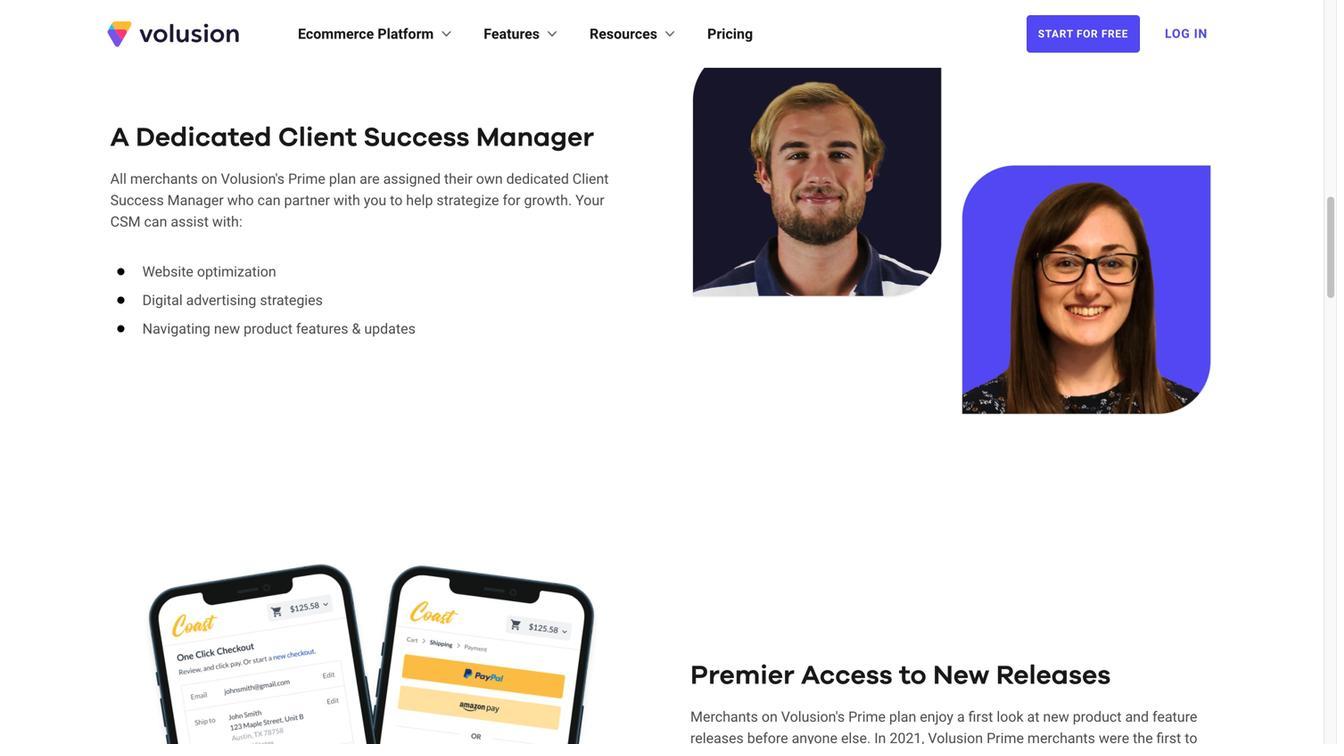 Task type: locate. For each thing, give the bounding box(es) containing it.
merchants
[[691, 708, 758, 725]]

1 vertical spatial can
[[144, 214, 167, 230]]

2 vertical spatial prime
[[987, 730, 1024, 744]]

on up 'before'
[[762, 708, 778, 725]]

all merchants on volusion's prime plan are assigned their own dedicated client success manager who can partner with you to help strategize for growth. your csm can assist with:
[[110, 171, 609, 230]]

releases
[[691, 730, 744, 744]]

dedicated
[[507, 171, 569, 188]]

volusion's up who
[[221, 171, 285, 188]]

1 vertical spatial new
[[1044, 708, 1070, 725]]

manager up assist
[[167, 192, 224, 209]]

1 horizontal spatial can
[[258, 192, 281, 209]]

0 vertical spatial prime
[[288, 171, 326, 188]]

1 vertical spatial first
[[1157, 730, 1182, 744]]

volusion's up anyone
[[782, 708, 845, 725]]

0 vertical spatial plan
[[329, 171, 356, 188]]

first down feature on the bottom of page
[[1157, 730, 1182, 744]]

a
[[958, 708, 965, 725]]

1 vertical spatial product
[[1073, 708, 1122, 725]]

0 vertical spatial on
[[201, 171, 217, 188]]

for
[[1077, 28, 1099, 40]]

ecommerce platform button
[[298, 23, 455, 45]]

prime
[[288, 171, 326, 188], [849, 708, 886, 725], [987, 730, 1024, 744]]

resources button
[[590, 23, 679, 45]]

1 horizontal spatial plan
[[890, 708, 917, 725]]

anyone
[[792, 730, 838, 744]]

can right who
[[258, 192, 281, 209]]

prime up "else."
[[849, 708, 886, 725]]

0 horizontal spatial merchants
[[130, 171, 198, 188]]

0 vertical spatial volusion's
[[221, 171, 285, 188]]

1 horizontal spatial manager
[[476, 125, 594, 151]]

enjoy
[[920, 708, 954, 725]]

1 horizontal spatial product
[[1073, 708, 1122, 725]]

help
[[406, 192, 433, 209]]

were
[[1099, 730, 1130, 744]]

manager
[[476, 125, 594, 151], [167, 192, 224, 209]]

1 vertical spatial manager
[[167, 192, 224, 209]]

1 horizontal spatial to
[[900, 662, 927, 689]]

merchants
[[130, 171, 198, 188], [1028, 730, 1096, 744]]

0 horizontal spatial client
[[278, 125, 357, 151]]

all
[[110, 171, 127, 188]]

product
[[244, 321, 293, 338], [1073, 708, 1122, 725]]

volusion's
[[221, 171, 285, 188], [782, 708, 845, 725]]

plan up 'with'
[[329, 171, 356, 188]]

product inside "merchants on volusion's prime plan enjoy a first look at new product and feature releases before anyone else. in 2021, volusion prime merchants were the first t"
[[1073, 708, 1122, 725]]

0 horizontal spatial success
[[110, 192, 164, 209]]

free
[[1102, 28, 1129, 40]]

1 vertical spatial plan
[[890, 708, 917, 725]]

prime inside all merchants on volusion's prime plan are assigned their own dedicated client success manager who can partner with you to help strategize for growth. your csm can assist with:
[[288, 171, 326, 188]]

new
[[214, 321, 240, 338], [1044, 708, 1070, 725]]

1 vertical spatial prime
[[849, 708, 886, 725]]

product down 'strategies' on the top of page
[[244, 321, 293, 338]]

1 vertical spatial client
[[573, 171, 609, 188]]

merchants inside "merchants on volusion's prime plan enjoy a first look at new product and feature releases before anyone else. in 2021, volusion prime merchants were the first t"
[[1028, 730, 1096, 744]]

client
[[278, 125, 357, 151], [573, 171, 609, 188]]

0 horizontal spatial on
[[201, 171, 217, 188]]

and
[[1126, 708, 1149, 725]]

digital advertising strategies
[[142, 292, 323, 309]]

client up partner
[[278, 125, 357, 151]]

on down 'dedicated' on the top of the page
[[201, 171, 217, 188]]

who
[[227, 192, 254, 209]]

0 vertical spatial manager
[[476, 125, 594, 151]]

a
[[110, 125, 129, 151]]

in
[[1195, 26, 1208, 41]]

website optimization
[[142, 263, 276, 280]]

client up your
[[573, 171, 609, 188]]

plan
[[329, 171, 356, 188], [890, 708, 917, 725]]

the
[[1133, 730, 1154, 744]]

merchants right 'all'
[[130, 171, 198, 188]]

premier access to new releases
[[691, 662, 1111, 689]]

merchants down at at the bottom right of the page
[[1028, 730, 1096, 744]]

&
[[352, 321, 361, 338]]

client inside all merchants on volusion's prime plan are assigned their own dedicated client success manager who can partner with you to help strategize for growth. your csm can assist with:
[[573, 171, 609, 188]]

updates
[[364, 321, 416, 338]]

prime down the look
[[987, 730, 1024, 744]]

0 horizontal spatial volusion's
[[221, 171, 285, 188]]

2021,
[[890, 730, 925, 744]]

pricing
[[708, 25, 753, 42]]

1 horizontal spatial volusion's
[[782, 708, 845, 725]]

growth.
[[524, 192, 572, 209]]

to inside all merchants on volusion's prime plan are assigned their own dedicated client success manager who can partner with you to help strategize for growth. your csm can assist with:
[[390, 192, 403, 209]]

0 vertical spatial to
[[390, 192, 403, 209]]

log
[[1166, 26, 1191, 41]]

prime up partner
[[288, 171, 326, 188]]

product up were
[[1073, 708, 1122, 725]]

own
[[476, 171, 503, 188]]

start for free link
[[1027, 15, 1141, 53]]

on inside all merchants on volusion's prime plan are assigned their own dedicated client success manager who can partner with you to help strategize for growth. your csm can assist with:
[[201, 171, 217, 188]]

0 horizontal spatial new
[[214, 321, 240, 338]]

new down the digital advertising strategies
[[214, 321, 240, 338]]

to
[[390, 192, 403, 209], [900, 662, 927, 689]]

1 horizontal spatial new
[[1044, 708, 1070, 725]]

0 vertical spatial product
[[244, 321, 293, 338]]

to up enjoy
[[900, 662, 927, 689]]

new
[[933, 662, 990, 689]]

2 horizontal spatial prime
[[987, 730, 1024, 744]]

can
[[258, 192, 281, 209], [144, 214, 167, 230]]

website
[[142, 263, 194, 280]]

can right csm
[[144, 214, 167, 230]]

advertising
[[186, 292, 256, 309]]

success up assigned
[[364, 125, 470, 151]]

1 horizontal spatial on
[[762, 708, 778, 725]]

merchants inside all merchants on volusion's prime plan are assigned their own dedicated client success manager who can partner with you to help strategize for growth. your csm can assist with:
[[130, 171, 198, 188]]

plan inside "merchants on volusion's prime plan enjoy a first look at new product and feature releases before anyone else. in 2021, volusion prime merchants were the first t"
[[890, 708, 917, 725]]

success up csm
[[110, 192, 164, 209]]

feature
[[1153, 708, 1198, 725]]

1 horizontal spatial prime
[[849, 708, 886, 725]]

first
[[969, 708, 994, 725], [1157, 730, 1182, 744]]

first right a
[[969, 708, 994, 725]]

0 vertical spatial success
[[364, 125, 470, 151]]

start for free
[[1039, 28, 1129, 40]]

0 horizontal spatial plan
[[329, 171, 356, 188]]

manager inside all merchants on volusion's prime plan are assigned their own dedicated client success manager who can partner with you to help strategize for growth. your csm can assist with:
[[167, 192, 224, 209]]

1 vertical spatial success
[[110, 192, 164, 209]]

assist
[[171, 214, 209, 230]]

features
[[484, 25, 540, 42]]

new right at at the bottom right of the page
[[1044, 708, 1070, 725]]

for
[[503, 192, 521, 209]]

to right you
[[390, 192, 403, 209]]

1 horizontal spatial success
[[364, 125, 470, 151]]

0 horizontal spatial manager
[[167, 192, 224, 209]]

manager up dedicated at the top left of page
[[476, 125, 594, 151]]

premier
[[691, 662, 795, 689]]

0 horizontal spatial to
[[390, 192, 403, 209]]

0 horizontal spatial prime
[[288, 171, 326, 188]]

on
[[201, 171, 217, 188], [762, 708, 778, 725]]

1 vertical spatial to
[[900, 662, 927, 689]]

1 horizontal spatial merchants
[[1028, 730, 1096, 744]]

ecommerce platform
[[298, 25, 434, 42]]

log in
[[1166, 26, 1208, 41]]

plan up 2021,
[[890, 708, 917, 725]]

0 vertical spatial first
[[969, 708, 994, 725]]

in
[[875, 730, 887, 744]]

0 vertical spatial merchants
[[130, 171, 198, 188]]

1 vertical spatial volusion's
[[782, 708, 845, 725]]

1 vertical spatial on
[[762, 708, 778, 725]]

1 vertical spatial merchants
[[1028, 730, 1096, 744]]

success
[[364, 125, 470, 151], [110, 192, 164, 209]]

1 horizontal spatial client
[[573, 171, 609, 188]]

0 vertical spatial can
[[258, 192, 281, 209]]



Task type: vqa. For each thing, say whether or not it's contained in the screenshot.
Digital
yes



Task type: describe. For each thing, give the bounding box(es) containing it.
0 vertical spatial client
[[278, 125, 357, 151]]

releases
[[997, 662, 1111, 689]]

ecommerce
[[298, 25, 374, 42]]

your
[[576, 192, 605, 209]]

look
[[997, 708, 1024, 725]]

plan inside all merchants on volusion's prime plan are assigned their own dedicated client success manager who can partner with you to help strategize for growth. your csm can assist with:
[[329, 171, 356, 188]]

csm
[[110, 214, 141, 230]]

1 horizontal spatial first
[[1157, 730, 1182, 744]]

strategize
[[437, 192, 499, 209]]

dedicated
[[136, 125, 272, 151]]

log in link
[[1155, 14, 1219, 54]]

0 horizontal spatial product
[[244, 321, 293, 338]]

volusion's inside "merchants on volusion's prime plan enjoy a first look at new product and feature releases before anyone else. in 2021, volusion prime merchants were the first t"
[[782, 708, 845, 725]]

volusion
[[928, 730, 984, 744]]

a dedicated client success manager
[[110, 125, 594, 151]]

0 horizontal spatial can
[[144, 214, 167, 230]]

navigating
[[142, 321, 211, 338]]

you
[[364, 192, 387, 209]]

resources
[[590, 25, 658, 42]]

0 horizontal spatial first
[[969, 708, 994, 725]]

at
[[1028, 708, 1040, 725]]

0 vertical spatial new
[[214, 321, 240, 338]]

pricing link
[[708, 23, 753, 45]]

on inside "merchants on volusion's prime plan enjoy a first look at new product and feature releases before anyone else. in 2021, volusion prime merchants were the first t"
[[762, 708, 778, 725]]

success inside all merchants on volusion's prime plan are assigned their own dedicated client success manager who can partner with you to help strategize for growth. your csm can assist with:
[[110, 192, 164, 209]]

with:
[[212, 214, 242, 230]]

features
[[296, 321, 348, 338]]

optimization
[[197, 263, 276, 280]]

navigating new product features & updates
[[142, 321, 416, 338]]

volusion's inside all merchants on volusion's prime plan are assigned their own dedicated client success manager who can partner with you to help strategize for growth. your csm can assist with:
[[221, 171, 285, 188]]

their
[[444, 171, 473, 188]]

assigned
[[383, 171, 441, 188]]

are
[[360, 171, 380, 188]]

strategies
[[260, 292, 323, 309]]

else.
[[842, 730, 871, 744]]

with
[[334, 192, 360, 209]]

platform
[[378, 25, 434, 42]]

partner
[[284, 192, 330, 209]]

new inside "merchants on volusion's prime plan enjoy a first look at new product and feature releases before anyone else. in 2021, volusion prime merchants were the first t"
[[1044, 708, 1070, 725]]

before
[[748, 730, 789, 744]]

merchants on volusion's prime plan enjoy a first look at new product and feature releases before anyone else. in 2021, volusion prime merchants were the first t
[[691, 708, 1198, 744]]

access
[[802, 662, 893, 689]]

features button
[[484, 23, 561, 45]]

digital
[[142, 292, 183, 309]]

start
[[1039, 28, 1074, 40]]



